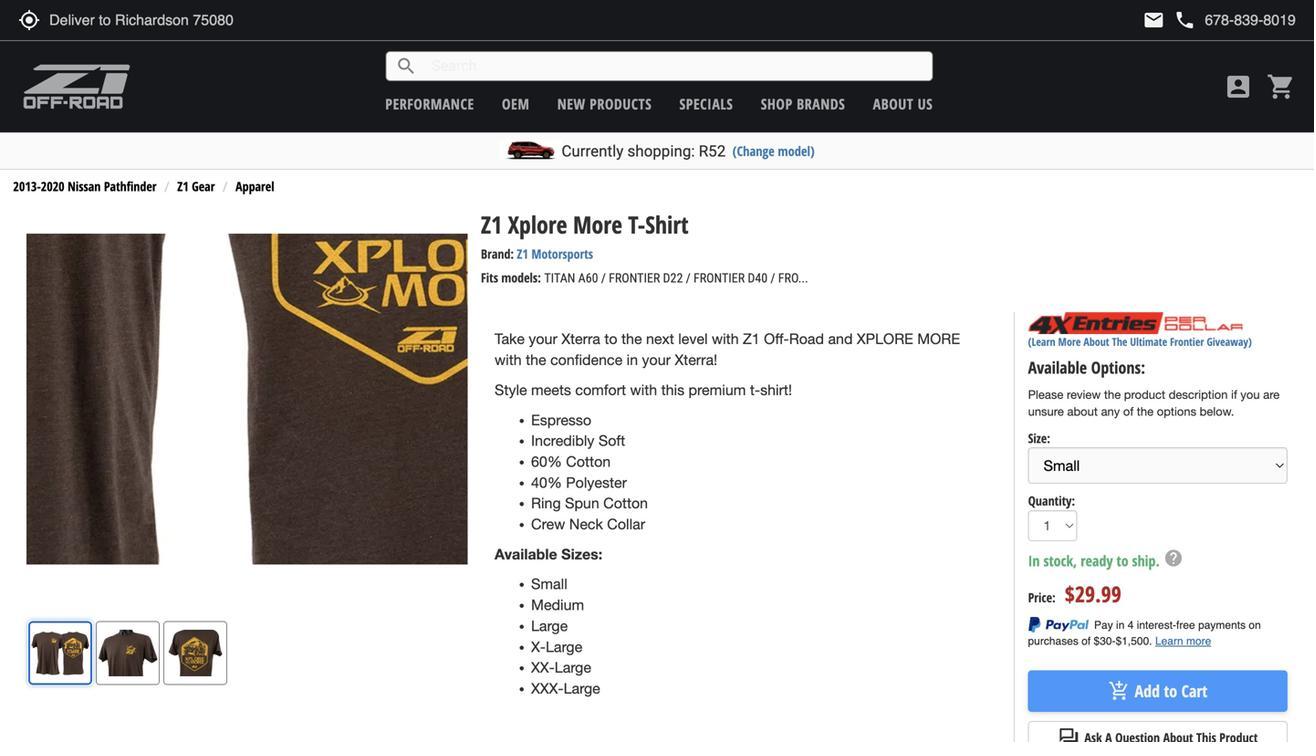 Task type: locate. For each thing, give the bounding box(es) containing it.
(learn more about the ultimate frontier giveaway) available options: please review the product description if you are unsure about any of the options below.
[[1029, 334, 1280, 419]]

/ right d40 on the right of page
[[771, 271, 776, 286]]

0 horizontal spatial frontier
[[609, 271, 661, 286]]

motorsports
[[532, 245, 594, 263]]

about
[[874, 94, 914, 114], [1084, 334, 1110, 349]]

mail link
[[1144, 9, 1166, 31]]

1 horizontal spatial available
[[1029, 357, 1088, 379]]

0 vertical spatial to
[[605, 331, 618, 348]]

espresso
[[531, 412, 592, 429]]

with right level
[[712, 331, 739, 348]]

more inside 'z1 xplore more t-shirt brand: z1 motorsports fits models: titan a60 / frontier d22 / frontier d40 / fro...'
[[573, 208, 623, 240]]

size:
[[1029, 430, 1051, 447]]

soft
[[599, 432, 626, 449]]

crew
[[531, 516, 566, 533]]

with left this
[[631, 382, 658, 399]]

description
[[1169, 388, 1229, 402]]

espresso incredibly soft 60% cotton 40% polyester ring spun cotton crew neck collar
[[531, 412, 648, 533]]

cotton
[[566, 453, 611, 470], [604, 495, 648, 512]]

0 vertical spatial your
[[529, 331, 558, 348]]

0 vertical spatial more
[[573, 208, 623, 240]]

add_shopping_cart add to cart
[[1109, 680, 1208, 702]]

z1 xplore more t-shirt brand: z1 motorsports fits models: titan a60 / frontier d22 / frontier d40 / fro...
[[481, 208, 809, 286]]

t-
[[629, 208, 646, 240]]

1 vertical spatial cotton
[[604, 495, 648, 512]]

(learn
[[1029, 334, 1056, 349]]

60%
[[531, 453, 562, 470]]

0 horizontal spatial /
[[602, 271, 606, 286]]

ring
[[531, 495, 561, 512]]

2013-2020 nissan pathfinder link
[[13, 178, 157, 195]]

medium
[[531, 597, 585, 614]]

the up any
[[1105, 388, 1122, 402]]

0 vertical spatial about
[[874, 94, 914, 114]]

0 horizontal spatial to
[[605, 331, 618, 348]]

price: $29.99
[[1029, 579, 1122, 609]]

about us link
[[874, 94, 933, 114]]

1 horizontal spatial to
[[1117, 551, 1129, 571]]

2 / from the left
[[686, 271, 691, 286]]

z1 up 'models:'
[[517, 245, 529, 263]]

0 vertical spatial available
[[1029, 357, 1088, 379]]

apparel link
[[236, 178, 274, 195]]

more inside (learn more about the ultimate frontier giveaway) available options: please review the product description if you are unsure about any of the options below.
[[1059, 334, 1082, 349]]

to inside 'take your xterra to the next level with z1 off-road and xplore more with the confidence in your xterra!'
[[605, 331, 618, 348]]

premium
[[689, 382, 746, 399]]

my_location
[[18, 9, 40, 31]]

1 horizontal spatial /
[[686, 271, 691, 286]]

with
[[712, 331, 739, 348], [495, 352, 522, 369], [631, 382, 658, 399]]

1 horizontal spatial more
[[1059, 334, 1082, 349]]

neck
[[570, 516, 603, 533]]

Search search field
[[418, 52, 933, 80]]

shopping:
[[628, 142, 695, 160]]

shop brands link
[[761, 94, 846, 114]]

z1 left gear
[[177, 178, 189, 195]]

1 vertical spatial about
[[1084, 334, 1110, 349]]

more left t- at top
[[573, 208, 623, 240]]

to left ship.
[[1117, 551, 1129, 571]]

of
[[1124, 405, 1134, 419]]

1 vertical spatial to
[[1117, 551, 1129, 571]]

your
[[529, 331, 558, 348], [642, 352, 671, 369]]

brand:
[[481, 245, 514, 263]]

d22
[[663, 271, 683, 286]]

x-
[[531, 639, 546, 655]]

frontier left d22
[[609, 271, 661, 286]]

to right xterra
[[605, 331, 618, 348]]

are
[[1264, 388, 1280, 402]]

mail
[[1144, 9, 1166, 31]]

confidence
[[551, 352, 623, 369]]

if
[[1232, 388, 1238, 402]]

the up 'meets'
[[526, 352, 547, 369]]

next
[[646, 331, 675, 348]]

spun
[[565, 495, 600, 512]]

r52
[[699, 142, 726, 160]]

and
[[829, 331, 853, 348]]

about left us
[[874, 94, 914, 114]]

1 vertical spatial more
[[1059, 334, 1082, 349]]

frontier left d40 on the right of page
[[694, 271, 745, 286]]

/ right a60
[[602, 271, 606, 286]]

giveaway)
[[1208, 334, 1253, 349]]

1 vertical spatial available
[[495, 545, 558, 563]]

/ right d22
[[686, 271, 691, 286]]

the right of
[[1138, 405, 1154, 419]]

incredibly
[[531, 432, 595, 449]]

brands
[[797, 94, 846, 114]]

in stock, ready to ship. help
[[1029, 549, 1184, 571]]

1 vertical spatial your
[[642, 352, 671, 369]]

z1 up brand: at the top left of the page
[[481, 208, 502, 240]]

with down the take
[[495, 352, 522, 369]]

1 horizontal spatial with
[[631, 382, 658, 399]]

pathfinder
[[104, 178, 157, 195]]

cotton up polyester
[[566, 453, 611, 470]]

xplore
[[857, 331, 914, 348]]

account_box link
[[1220, 72, 1258, 101]]

to right add
[[1165, 680, 1178, 702]]

your right the take
[[529, 331, 558, 348]]

frontier
[[609, 271, 661, 286], [694, 271, 745, 286]]

about left the
[[1084, 334, 1110, 349]]

new products link
[[558, 94, 652, 114]]

z1 motorsports link
[[517, 245, 594, 263]]

2 horizontal spatial to
[[1165, 680, 1178, 702]]

your down next
[[642, 352, 671, 369]]

cotton up collar
[[604, 495, 648, 512]]

more right the (learn
[[1059, 334, 1082, 349]]

1 vertical spatial with
[[495, 352, 522, 369]]

any
[[1102, 405, 1121, 419]]

nissan
[[68, 178, 101, 195]]

1 horizontal spatial about
[[1084, 334, 1110, 349]]

/
[[602, 271, 606, 286], [686, 271, 691, 286], [771, 271, 776, 286]]

shirt!
[[761, 382, 793, 399]]

(change model) link
[[733, 142, 815, 160]]

0 horizontal spatial more
[[573, 208, 623, 240]]

the
[[622, 331, 642, 348], [526, 352, 547, 369], [1105, 388, 1122, 402], [1138, 405, 1154, 419]]

comfort
[[576, 382, 626, 399]]

help
[[1164, 549, 1184, 569]]

available down the crew
[[495, 545, 558, 563]]

z1
[[177, 178, 189, 195], [481, 208, 502, 240], [517, 245, 529, 263], [743, 331, 760, 348]]

sizes:
[[562, 545, 603, 563]]

below.
[[1200, 405, 1235, 419]]

shopping_cart
[[1267, 72, 1297, 101]]

0 horizontal spatial available
[[495, 545, 558, 563]]

to inside in stock, ready to ship. help
[[1117, 551, 1129, 571]]

z1 left the off-
[[743, 331, 760, 348]]

0 horizontal spatial your
[[529, 331, 558, 348]]

cart
[[1182, 680, 1208, 702]]

xx-
[[531, 659, 555, 676]]

(change
[[733, 142, 775, 160]]

2 horizontal spatial /
[[771, 271, 776, 286]]

2 horizontal spatial with
[[712, 331, 739, 348]]

search
[[396, 55, 418, 77]]

available up the please
[[1029, 357, 1088, 379]]

stock,
[[1044, 551, 1078, 571]]

about
[[1068, 405, 1098, 419]]

you
[[1241, 388, 1261, 402]]

1 horizontal spatial frontier
[[694, 271, 745, 286]]

$29.99
[[1065, 579, 1122, 609]]



Task type: describe. For each thing, give the bounding box(es) containing it.
new
[[558, 94, 586, 114]]

price:
[[1029, 589, 1056, 606]]

available inside (learn more about the ultimate frontier giveaway) available options: please review the product description if you are unsure about any of the options below.
[[1029, 357, 1088, 379]]

phone link
[[1175, 9, 1297, 31]]

available sizes:
[[495, 545, 603, 563]]

z1 inside 'take your xterra to the next level with z1 off-road and xplore more with the confidence in your xterra!'
[[743, 331, 760, 348]]

1 horizontal spatial your
[[642, 352, 671, 369]]

small medium large x-large xx-large xxx-large
[[531, 576, 601, 697]]

add_shopping_cart
[[1109, 680, 1131, 702]]

specials
[[680, 94, 734, 114]]

add
[[1136, 680, 1161, 702]]

model)
[[778, 142, 815, 160]]

mail phone
[[1144, 9, 1197, 31]]

xterra
[[562, 331, 601, 348]]

this
[[662, 382, 685, 399]]

the
[[1113, 334, 1128, 349]]

fits
[[481, 269, 499, 286]]

oem
[[502, 94, 530, 114]]

0 horizontal spatial about
[[874, 94, 914, 114]]

frontier
[[1171, 334, 1205, 349]]

shirt
[[646, 208, 689, 240]]

in
[[1029, 551, 1041, 571]]

t-
[[750, 382, 761, 399]]

unsure
[[1029, 405, 1065, 419]]

please
[[1029, 388, 1064, 402]]

style
[[495, 382, 527, 399]]

apparel
[[236, 178, 274, 195]]

product
[[1125, 388, 1166, 402]]

1 frontier from the left
[[609, 271, 661, 286]]

2 vertical spatial with
[[631, 382, 658, 399]]

1 / from the left
[[602, 271, 606, 286]]

fro...
[[779, 271, 809, 286]]

take your xterra to the next level with z1 off-road and xplore more with the confidence in your xterra!
[[495, 331, 961, 369]]

ultimate
[[1131, 334, 1168, 349]]

gear
[[192, 178, 215, 195]]

the up in
[[622, 331, 642, 348]]

titan
[[545, 271, 576, 286]]

0 horizontal spatial with
[[495, 352, 522, 369]]

xterra!
[[675, 352, 718, 369]]

3 / from the left
[[771, 271, 776, 286]]

about inside (learn more about the ultimate frontier giveaway) available options: please review the product description if you are unsure about any of the options below.
[[1084, 334, 1110, 349]]

road
[[790, 331, 825, 348]]

models:
[[502, 269, 541, 286]]

xplore
[[508, 208, 568, 240]]

collar
[[607, 516, 646, 533]]

specials link
[[680, 94, 734, 114]]

polyester
[[566, 474, 627, 491]]

about us
[[874, 94, 933, 114]]

0 vertical spatial with
[[712, 331, 739, 348]]

style meets comfort with this premium t-shirt!
[[495, 382, 797, 399]]

2 vertical spatial to
[[1165, 680, 1178, 702]]

small
[[531, 576, 568, 593]]

2013-
[[13, 178, 41, 195]]

(learn more about the ultimate frontier giveaway) link
[[1029, 334, 1253, 349]]

us
[[918, 94, 933, 114]]

2013-2020 nissan pathfinder
[[13, 178, 157, 195]]

currently shopping: r52 (change model)
[[562, 142, 815, 160]]

phone
[[1175, 9, 1197, 31]]

new products
[[558, 94, 652, 114]]

performance link
[[386, 94, 475, 114]]

ready
[[1081, 551, 1114, 571]]

to for help
[[1117, 551, 1129, 571]]

level
[[679, 331, 708, 348]]

xxx-
[[531, 680, 564, 697]]

more
[[918, 331, 961, 348]]

currently
[[562, 142, 624, 160]]

0 vertical spatial cotton
[[566, 453, 611, 470]]

review
[[1067, 388, 1101, 402]]

to for next
[[605, 331, 618, 348]]

a60
[[579, 271, 599, 286]]

z1 gear link
[[177, 178, 215, 195]]

products
[[590, 94, 652, 114]]

shopping_cart link
[[1263, 72, 1297, 101]]

2 frontier from the left
[[694, 271, 745, 286]]

quantity:
[[1029, 492, 1076, 509]]

options
[[1158, 405, 1197, 419]]

shop
[[761, 94, 793, 114]]

ship.
[[1133, 551, 1160, 571]]

options:
[[1092, 357, 1146, 379]]

z1 motorsports logo image
[[23, 64, 131, 110]]



Task type: vqa. For each thing, say whether or not it's contained in the screenshot.
drain
no



